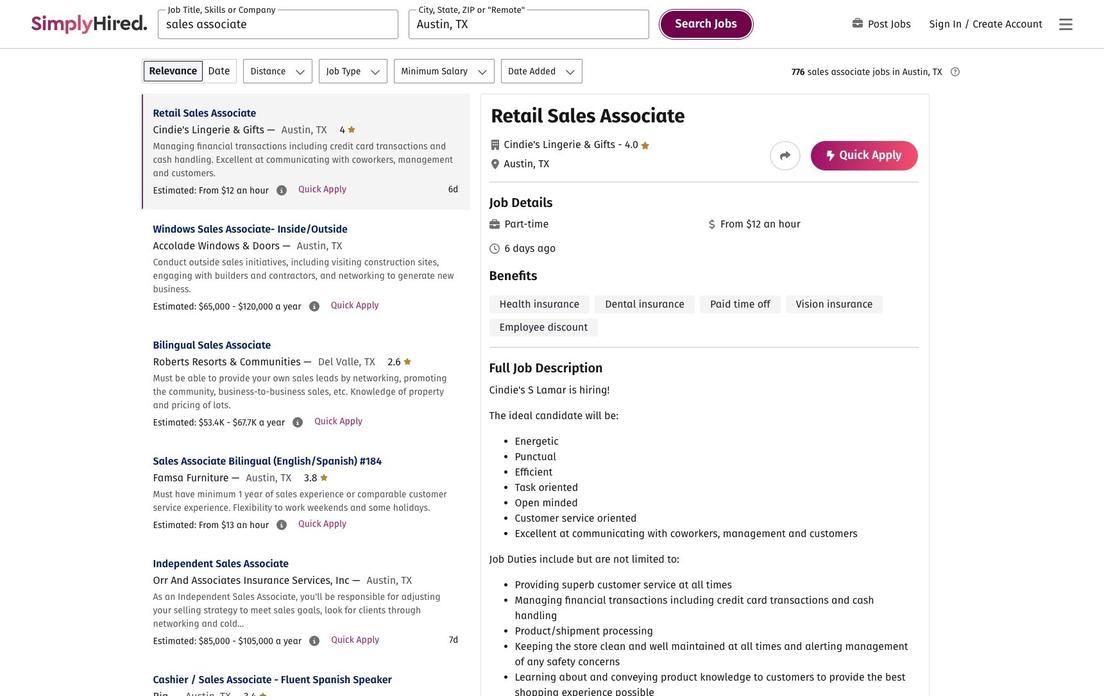 Task type: locate. For each thing, give the bounding box(es) containing it.
None field
[[158, 9, 398, 39], [409, 9, 649, 39], [158, 9, 398, 39], [409, 9, 649, 39]]

star image
[[404, 357, 411, 367], [320, 473, 328, 483]]

retail sales associate element
[[480, 94, 929, 697]]

list
[[141, 94, 470, 697]]

0 vertical spatial 4 out of 5 stars element
[[340, 124, 356, 136]]

2 horizontal spatial star image
[[641, 142, 650, 149]]

sponsored jobs disclaimer image
[[950, 67, 959, 76]]

1 vertical spatial briefcase image
[[489, 219, 499, 230]]

0 vertical spatial star image
[[348, 124, 356, 135]]

job salary disclaimer image
[[276, 185, 287, 196], [309, 302, 319, 312], [293, 418, 303, 428], [277, 520, 287, 531]]

2 vertical spatial star image
[[259, 692, 267, 697]]

None text field
[[158, 9, 398, 39], [409, 9, 649, 39], [158, 9, 398, 39], [409, 9, 649, 39]]

4 out of 5 stars element
[[340, 124, 356, 136], [615, 139, 650, 151]]

building image
[[491, 140, 499, 150]]

star image for 4 out of 5 stars element inside the retail sales associate 'element'
[[641, 142, 650, 149]]

3.8 out of 5 stars element
[[304, 472, 328, 484]]

1 vertical spatial star image
[[320, 473, 328, 483]]

1 horizontal spatial 4 out of 5 stars element
[[615, 139, 650, 151]]

0 vertical spatial star image
[[404, 357, 411, 367]]

star image inside "element"
[[404, 357, 411, 367]]

0 horizontal spatial star image
[[259, 692, 267, 697]]

0 horizontal spatial star image
[[320, 473, 328, 483]]

job salary disclaimer image
[[309, 636, 320, 647]]

1 vertical spatial 4 out of 5 stars element
[[615, 139, 650, 151]]

0 horizontal spatial briefcase image
[[489, 219, 499, 230]]

0 vertical spatial briefcase image
[[853, 18, 863, 28]]

star image
[[348, 124, 356, 135], [641, 142, 650, 149], [259, 692, 267, 697]]

share this job image
[[780, 151, 790, 161]]

star image for 3.8 out of 5 stars element
[[320, 473, 328, 483]]

1 horizontal spatial briefcase image
[[853, 18, 863, 28]]

star image for '2.6 out of 5 stars' "element"
[[404, 357, 411, 367]]

main menu image
[[1059, 17, 1072, 32]]

4 out of 5 stars element inside retail sales associate 'element'
[[615, 139, 650, 151]]

1 horizontal spatial star image
[[404, 357, 411, 367]]

0 horizontal spatial 4 out of 5 stars element
[[340, 124, 356, 136]]

3.4 out of 5 stars element
[[244, 691, 267, 697]]

1 horizontal spatial star image
[[348, 124, 356, 135]]

1 vertical spatial star image
[[641, 142, 650, 149]]

briefcase image
[[853, 18, 863, 28], [489, 219, 499, 230]]



Task type: describe. For each thing, give the bounding box(es) containing it.
job salary disclaimer image for top 4 out of 5 stars element
[[276, 185, 287, 196]]

job salary disclaimer image for 3.8 out of 5 stars element
[[277, 520, 287, 531]]

simplyhired logo image
[[31, 14, 148, 34]]

2.6 out of 5 stars element
[[388, 356, 411, 368]]

star image for top 4 out of 5 stars element
[[348, 124, 356, 135]]

clock image
[[489, 244, 499, 254]]

job salary disclaimer image for '2.6 out of 5 stars' "element"
[[293, 418, 303, 428]]

dollar sign image
[[709, 219, 715, 230]]

location dot image
[[491, 159, 499, 169]]

star image for "3.4 out of 5 stars" element
[[259, 692, 267, 697]]

bolt lightning image
[[827, 151, 834, 161]]



Task type: vqa. For each thing, say whether or not it's contained in the screenshot.
leftmost 3.7 out of 5 stars element
no



